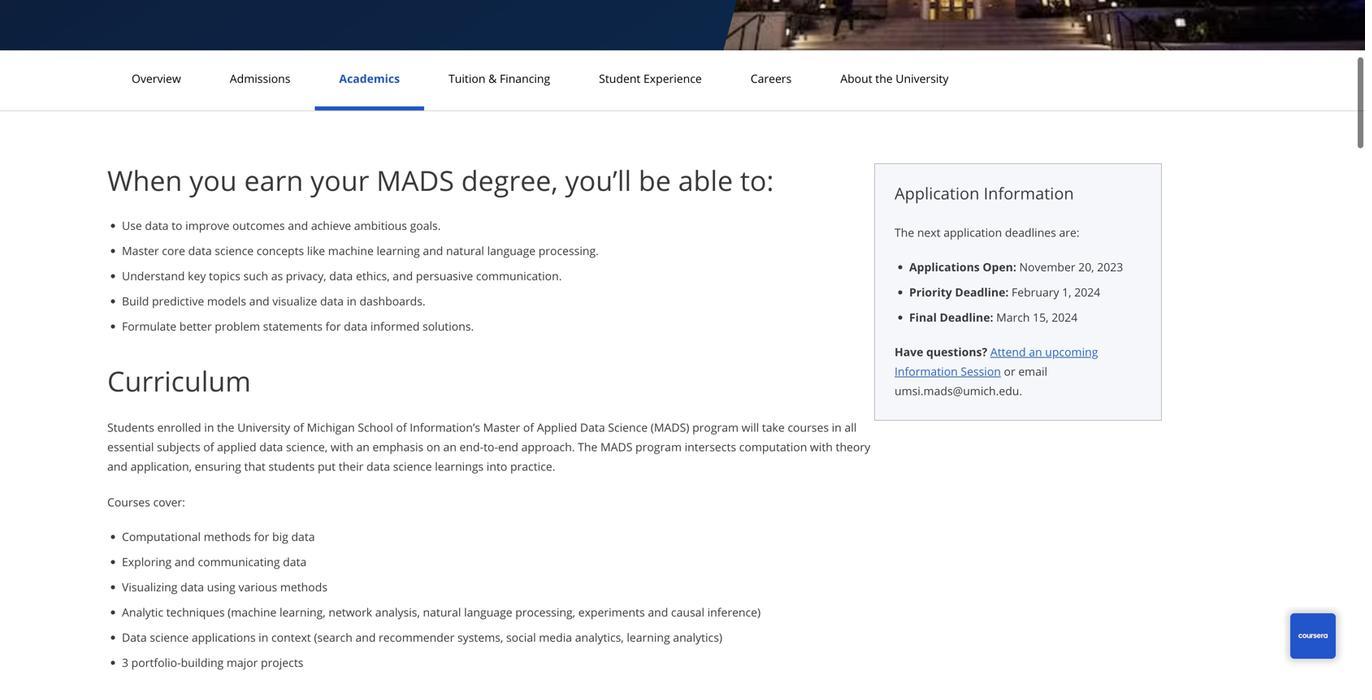Task type: describe. For each thing, give the bounding box(es) containing it.
admissions
[[230, 71, 290, 86]]

email
[[1018, 364, 1048, 379]]

data inside list item
[[329, 268, 353, 284]]

applications
[[192, 630, 256, 645]]

master inside list item
[[122, 243, 159, 258]]

dashboards.
[[360, 293, 426, 309]]

topics
[[209, 268, 240, 284]]

mads inside students enrolled in the university of michigan school of information's master of applied data science (mads) program will take courses in all essential subjects of applied data science, with an emphasis on an end-to-end approach. the mads program intersects computation with theory and application, ensuring that students put their data science learnings into practice.
[[601, 439, 633, 455]]

and down computational
[[175, 554, 195, 570]]

when
[[107, 161, 182, 199]]

deadlines
[[1005, 225, 1056, 240]]

information's
[[410, 420, 480, 435]]

concepts
[[257, 243, 304, 258]]

student
[[599, 71, 641, 86]]

data up key
[[188, 243, 212, 258]]

analytic
[[122, 605, 163, 620]]

end-
[[460, 439, 484, 455]]

ensuring
[[195, 459, 241, 474]]

0 vertical spatial methods
[[204, 529, 251, 544]]

understand
[[122, 268, 185, 284]]

priority deadline: february 1, 2024
[[909, 284, 1100, 300]]

portfolio-
[[131, 655, 181, 670]]

theory
[[836, 439, 870, 455]]

information inside attend an upcoming information session
[[895, 364, 958, 379]]

data science applications in context (search and recommender systems, social media analytics, learning analytics) list item
[[122, 629, 874, 646]]

media
[[539, 630, 572, 645]]

improve
[[185, 218, 229, 233]]

students enrolled in the university of michigan school of information's master of applied data science (mads) program will take courses in all essential subjects of applied data science, with an emphasis on an end-to-end approach. the mads program intersects computation with theory and application, ensuring that students put their data science learnings into practice.
[[107, 420, 870, 474]]

data inside students enrolled in the university of michigan school of information's master of applied data science (mads) program will take courses in all essential subjects of applied data science, with an emphasis on an end-to-end approach. the mads program intersects computation with theory and application, ensuring that students put their data science learnings into practice.
[[580, 420, 605, 435]]

0 horizontal spatial learning
[[377, 243, 420, 258]]

michigan
[[307, 420, 355, 435]]

visualizing data using various methods
[[122, 579, 327, 595]]

in right enrolled
[[204, 420, 214, 435]]

tuition
[[449, 71, 485, 86]]

build
[[122, 293, 149, 309]]

be
[[639, 161, 671, 199]]

0 vertical spatial mads
[[376, 161, 454, 199]]

formulate
[[122, 319, 176, 334]]

analytics,
[[575, 630, 624, 645]]

problem
[[215, 319, 260, 334]]

essential
[[107, 439, 154, 455]]

data up techniques
[[180, 579, 204, 595]]

and up concepts
[[288, 218, 308, 233]]

core
[[162, 243, 185, 258]]

predictive
[[152, 293, 204, 309]]

1 vertical spatial language
[[464, 605, 512, 620]]

practice.
[[510, 459, 555, 474]]

on
[[426, 439, 440, 455]]

data inside 'list item'
[[320, 293, 344, 309]]

data left informed
[[344, 319, 368, 334]]

science
[[608, 420, 648, 435]]

goals.
[[410, 218, 441, 233]]

students
[[107, 420, 154, 435]]

computational methods for big data list item
[[122, 528, 874, 545]]

take
[[762, 420, 785, 435]]

applications open: november 20, 2023
[[909, 259, 1123, 275]]

build predictive models and visualize data in dashboards.
[[122, 293, 426, 309]]

your
[[310, 161, 369, 199]]

privacy,
[[286, 268, 326, 284]]

next
[[917, 225, 941, 240]]

application,
[[130, 459, 192, 474]]

data left to
[[145, 218, 169, 233]]

15,
[[1033, 310, 1049, 325]]

building
[[181, 655, 224, 670]]

and inside list item
[[393, 268, 413, 284]]

projects
[[261, 655, 303, 670]]

to:
[[740, 161, 774, 199]]

recommender
[[379, 630, 455, 645]]

inference)
[[707, 605, 761, 620]]

network
[[329, 605, 372, 620]]

causal
[[671, 605, 705, 620]]

for inside computational methods for big data list item
[[254, 529, 269, 544]]

ambitious
[[354, 218, 407, 233]]

use
[[122, 218, 142, 233]]

0 vertical spatial natural
[[446, 243, 484, 258]]

1 horizontal spatial the
[[895, 225, 914, 240]]

data inside list item
[[122, 630, 147, 645]]

to
[[172, 218, 182, 233]]

of up science,
[[293, 420, 304, 435]]

(search
[[314, 630, 353, 645]]

applied
[[217, 439, 256, 455]]

context
[[271, 630, 311, 645]]

curriculum
[[107, 362, 251, 400]]

applied
[[537, 420, 577, 435]]

you'll
[[565, 161, 631, 199]]

experiments
[[578, 605, 645, 620]]

communication.
[[476, 268, 562, 284]]

like
[[307, 243, 325, 258]]

processing,
[[515, 605, 575, 620]]

all
[[845, 420, 857, 435]]

deadline: for priority deadline:
[[955, 284, 1009, 300]]

major
[[227, 655, 258, 670]]

application
[[895, 182, 980, 204]]

and left "causal"
[[648, 605, 668, 620]]

exploring
[[122, 554, 172, 570]]

and inside students enrolled in the university of michigan school of information's master of applied data science (mads) program will take courses in all essential subjects of applied data science, with an emphasis on an end-to-end approach. the mads program intersects computation with theory and application, ensuring that students put their data science learnings into practice.
[[107, 459, 128, 474]]

march
[[996, 310, 1030, 325]]

about the university
[[840, 71, 949, 86]]

machine
[[328, 243, 374, 258]]

are:
[[1059, 225, 1080, 240]]

3 portfolio-building major projects list item
[[122, 654, 874, 671]]

list item containing final deadline:
[[909, 309, 1142, 326]]

cover:
[[153, 494, 185, 510]]

analysis,
[[375, 605, 420, 620]]

into
[[487, 459, 507, 474]]

analytics)
[[673, 630, 722, 645]]



Task type: vqa. For each thing, say whether or not it's contained in the screenshot.
the topmost Mads
yes



Task type: locate. For each thing, give the bounding box(es) containing it.
1 vertical spatial deadline:
[[940, 310, 993, 325]]

university
[[896, 71, 949, 86], [237, 420, 290, 435]]

0 horizontal spatial methods
[[204, 529, 251, 544]]

attend
[[990, 344, 1026, 360]]

1 vertical spatial university
[[237, 420, 290, 435]]

formulate better problem statements for data informed solutions. list item
[[122, 318, 874, 335]]

will
[[742, 420, 759, 435]]

2 horizontal spatial science
[[393, 459, 432, 474]]

exploring and communicating data list item
[[122, 553, 874, 570]]

build predictive models and visualize data in dashboards. list item
[[122, 293, 874, 310]]

for right statements
[[326, 319, 341, 334]]

university right the about
[[896, 71, 949, 86]]

of
[[293, 420, 304, 435], [396, 420, 407, 435], [523, 420, 534, 435], [203, 439, 214, 455]]

1 horizontal spatial for
[[326, 319, 341, 334]]

student experience link
[[594, 71, 707, 86]]

data left science
[[580, 420, 605, 435]]

the up "applied"
[[217, 420, 234, 435]]

natural up "data science applications in context (search and recommender systems, social media analytics, learning analytics)"
[[423, 605, 461, 620]]

language up systems,
[[464, 605, 512, 620]]

list item
[[909, 258, 1142, 275], [909, 284, 1142, 301], [909, 309, 1142, 326]]

list item containing applications open:
[[909, 258, 1142, 275]]

2024
[[1074, 284, 1100, 300], [1052, 310, 1078, 325]]

data up that
[[259, 439, 283, 455]]

have questions?
[[895, 344, 987, 360]]

achieve
[[311, 218, 351, 233]]

students
[[269, 459, 315, 474]]

0 vertical spatial data
[[580, 420, 605, 435]]

university up "applied"
[[237, 420, 290, 435]]

1 vertical spatial information
[[895, 364, 958, 379]]

master down "use"
[[122, 243, 159, 258]]

deadline: up questions?
[[940, 310, 993, 325]]

1 vertical spatial the
[[578, 439, 598, 455]]

0 vertical spatial master
[[122, 243, 159, 258]]

20,
[[1078, 259, 1094, 275]]

overview link
[[127, 71, 186, 86]]

1 vertical spatial the
[[217, 420, 234, 435]]

1 vertical spatial mads
[[601, 439, 633, 455]]

questions?
[[926, 344, 987, 360]]

understand key topics such as privacy, data ethics, and persuasive communication. list item
[[122, 267, 874, 284]]

session
[[961, 364, 1001, 379]]

1 vertical spatial science
[[393, 459, 432, 474]]

exploring and communicating data
[[122, 554, 307, 570]]

and down essential
[[107, 459, 128, 474]]

list containing computational methods for big data
[[114, 528, 874, 671]]

when you earn your mads degree, you'll be able to:
[[107, 161, 774, 199]]

methods up learning,
[[280, 579, 327, 595]]

master up end
[[483, 420, 520, 435]]

0 horizontal spatial university
[[237, 420, 290, 435]]

3
[[122, 655, 128, 670]]

1 vertical spatial master
[[483, 420, 520, 435]]

put
[[318, 459, 336, 474]]

of up approach.
[[523, 420, 534, 435]]

analytic techniques (machine learning, network analysis, natural language processing, experiments and causal inference) list item
[[122, 604, 874, 621]]

0 vertical spatial science
[[215, 243, 254, 258]]

list item down february
[[909, 309, 1142, 326]]

1 vertical spatial list item
[[909, 284, 1142, 301]]

science
[[215, 243, 254, 258], [393, 459, 432, 474], [150, 630, 189, 645]]

for left big
[[254, 529, 269, 544]]

2 vertical spatial science
[[150, 630, 189, 645]]

science up topics
[[215, 243, 254, 258]]

information down have questions?
[[895, 364, 958, 379]]

social
[[506, 630, 536, 645]]

language up communication.
[[487, 243, 536, 258]]

such
[[243, 268, 268, 284]]

application
[[944, 225, 1002, 240]]

the left next
[[895, 225, 914, 240]]

have
[[895, 344, 923, 360]]

0 horizontal spatial with
[[331, 439, 353, 455]]

data science applications in context (search and recommender systems, social media analytics, learning analytics)
[[122, 630, 722, 645]]

1 vertical spatial natural
[[423, 605, 461, 620]]

understand key topics such as privacy, data ethics, and persuasive communication.
[[122, 268, 562, 284]]

use data to improve outcomes and achieve ambitious goals. list item
[[122, 217, 874, 234]]

0 vertical spatial language
[[487, 243, 536, 258]]

in left all
[[832, 420, 842, 435]]

and up the dashboards.
[[393, 268, 413, 284]]

2024 right 1,
[[1074, 284, 1100, 300]]

1 vertical spatial methods
[[280, 579, 327, 595]]

information up deadlines
[[984, 182, 1074, 204]]

student experience
[[599, 71, 702, 86]]

the right approach.
[[578, 439, 598, 455]]

0 vertical spatial program
[[692, 420, 739, 435]]

careers link
[[746, 71, 797, 86]]

analytic techniques (machine learning, network analysis, natural language processing, experiments and causal inference)
[[122, 605, 761, 620]]

that
[[244, 459, 266, 474]]

an up email at the right
[[1029, 344, 1042, 360]]

0 horizontal spatial science
[[150, 630, 189, 645]]

earn
[[244, 161, 303, 199]]

applications
[[909, 259, 980, 275]]

0 vertical spatial deadline:
[[955, 284, 1009, 300]]

the next application deadlines are:
[[895, 225, 1080, 240]]

0 horizontal spatial master
[[122, 243, 159, 258]]

data down analytic
[[122, 630, 147, 645]]

solutions.
[[423, 319, 474, 334]]

master core data science concepts like machine learning and natural language processing. list item
[[122, 242, 874, 259]]

with
[[331, 439, 353, 455], [810, 439, 833, 455]]

science inside students enrolled in the university of michigan school of information's master of applied data science (mads) program will take courses in all essential subjects of applied data science, with an emphasis on an end-to-end approach. the mads program intersects computation with theory and application, ensuring that students put their data science learnings into practice.
[[393, 459, 432, 474]]

2024 for final deadline: march 15, 2024
[[1052, 310, 1078, 325]]

in down understand key topics such as privacy, data ethics, and persuasive communication.
[[347, 293, 357, 309]]

attend an upcoming information session
[[895, 344, 1098, 379]]

1 vertical spatial learning
[[627, 630, 670, 645]]

data right their
[[366, 459, 390, 474]]

you
[[189, 161, 237, 199]]

1 horizontal spatial university
[[896, 71, 949, 86]]

priority
[[909, 284, 952, 300]]

the inside students enrolled in the university of michigan school of information's master of applied data science (mads) program will take courses in all essential subjects of applied data science, with an emphasis on an end-to-end approach. the mads program intersects computation with theory and application, ensuring that students put their data science learnings into practice.
[[578, 439, 598, 455]]

tuition & financing
[[449, 71, 550, 86]]

subjects
[[157, 439, 200, 455]]

the
[[895, 225, 914, 240], [578, 439, 598, 455]]

visualize
[[272, 293, 317, 309]]

of up emphasis
[[396, 420, 407, 435]]

methods up communicating
[[204, 529, 251, 544]]

informed
[[370, 319, 420, 334]]

november
[[1019, 259, 1076, 275]]

1 horizontal spatial program
[[692, 420, 739, 435]]

data down machine
[[329, 268, 353, 284]]

communicating
[[198, 554, 280, 570]]

an inside attend an upcoming information session
[[1029, 344, 1042, 360]]

an up their
[[356, 439, 370, 455]]

0 vertical spatial information
[[984, 182, 1074, 204]]

0 horizontal spatial for
[[254, 529, 269, 544]]

upcoming
[[1045, 344, 1098, 360]]

1 horizontal spatial an
[[443, 439, 457, 455]]

0 horizontal spatial information
[[895, 364, 958, 379]]

deadline:
[[955, 284, 1009, 300], [940, 310, 993, 325]]

2 list item from the top
[[909, 284, 1142, 301]]

processing.
[[539, 243, 599, 258]]

3 list item from the top
[[909, 309, 1142, 326]]

courses
[[107, 494, 150, 510]]

or email umsi.mads@umich.edu.
[[895, 364, 1048, 399]]

master inside students enrolled in the university of michigan school of information's master of applied data science (mads) program will take courses in all essential subjects of applied data science, with an emphasis on an end-to-end approach. the mads program intersects computation with theory and application, ensuring that students put their data science learnings into practice.
[[483, 420, 520, 435]]

in inside "build predictive models and visualize data in dashboards." 'list item'
[[347, 293, 357, 309]]

2024 right "15,"
[[1052, 310, 1078, 325]]

mads down science
[[601, 439, 633, 455]]

umsi.mads@umich.edu.
[[895, 383, 1022, 399]]

science down emphasis
[[393, 459, 432, 474]]

deadline: for final deadline:
[[940, 310, 993, 325]]

an right the on
[[443, 439, 457, 455]]

1,
[[1062, 284, 1071, 300]]

university inside students enrolled in the university of michigan school of information's master of applied data science (mads) program will take courses in all essential subjects of applied data science, with an emphasis on an end-to-end approach. the mads program intersects computation with theory and application, ensuring that students put their data science learnings into practice.
[[237, 420, 290, 435]]

in
[[347, 293, 357, 309], [204, 420, 214, 435], [832, 420, 842, 435], [259, 630, 268, 645]]

the right the about
[[875, 71, 893, 86]]

0 vertical spatial the
[[895, 225, 914, 240]]

program up the intersects
[[692, 420, 739, 435]]

0 vertical spatial university
[[896, 71, 949, 86]]

language
[[487, 243, 536, 258], [464, 605, 512, 620]]

1 vertical spatial 2024
[[1052, 310, 1078, 325]]

list containing use data to improve outcomes and achieve ambitious goals.
[[114, 217, 874, 335]]

learnings
[[435, 459, 484, 474]]

as
[[271, 268, 283, 284]]

1 horizontal spatial methods
[[280, 579, 327, 595]]

2 vertical spatial list item
[[909, 309, 1142, 326]]

natural up persuasive
[[446, 243, 484, 258]]

0 horizontal spatial mads
[[376, 161, 454, 199]]

academics link
[[334, 71, 405, 86]]

1 horizontal spatial data
[[580, 420, 605, 435]]

in inside data science applications in context (search and recommender systems, social media analytics, learning analytics) list item
[[259, 630, 268, 645]]

1 horizontal spatial learning
[[627, 630, 670, 645]]

mads up goals.
[[376, 161, 454, 199]]

and down the network
[[355, 630, 376, 645]]

school
[[358, 420, 393, 435]]

for inside formulate better problem statements for data informed solutions. list item
[[326, 319, 341, 334]]

enrolled
[[157, 420, 201, 435]]

an
[[1029, 344, 1042, 360], [356, 439, 370, 455], [443, 439, 457, 455]]

master
[[122, 243, 159, 258], [483, 420, 520, 435]]

1 horizontal spatial with
[[810, 439, 833, 455]]

1 horizontal spatial science
[[215, 243, 254, 258]]

0 horizontal spatial the
[[578, 439, 598, 455]]

the inside students enrolled in the university of michigan school of information's master of applied data science (mads) program will take courses in all essential subjects of applied data science, with an emphasis on an end-to-end approach. the mads program intersects computation with theory and application, ensuring that students put their data science learnings into practice.
[[217, 420, 234, 435]]

learning down ambitious
[[377, 243, 420, 258]]

deadline: up final deadline: march 15, 2024
[[955, 284, 1009, 300]]

visualizing data using various methods list item
[[122, 579, 874, 596]]

data down big
[[283, 554, 307, 570]]

about
[[840, 71, 872, 86]]

0 horizontal spatial program
[[635, 439, 682, 455]]

list containing applications open:
[[901, 258, 1142, 326]]

and down such
[[249, 293, 269, 309]]

open:
[[983, 259, 1016, 275]]

0 horizontal spatial data
[[122, 630, 147, 645]]

data down understand key topics such as privacy, data ethics, and persuasive communication.
[[320, 293, 344, 309]]

1 with from the left
[[331, 439, 353, 455]]

science up the portfolio-
[[150, 630, 189, 645]]

of up "ensuring"
[[203, 439, 214, 455]]

degree,
[[461, 161, 558, 199]]

computational
[[122, 529, 201, 544]]

data right big
[[291, 529, 315, 544]]

1 vertical spatial program
[[635, 439, 682, 455]]

with up their
[[331, 439, 353, 455]]

1 vertical spatial for
[[254, 529, 269, 544]]

use data to improve outcomes and achieve ambitious goals.
[[122, 218, 441, 233]]

0 vertical spatial learning
[[377, 243, 420, 258]]

emphasis
[[373, 439, 424, 455]]

able
[[678, 161, 733, 199]]

0 horizontal spatial an
[[356, 439, 370, 455]]

1 list item from the top
[[909, 258, 1142, 275]]

science,
[[286, 439, 328, 455]]

list item up february
[[909, 258, 1142, 275]]

program down "(mads)" at the bottom of the page
[[635, 439, 682, 455]]

0 vertical spatial the
[[875, 71, 893, 86]]

in down the (machine
[[259, 630, 268, 645]]

2024 for priority deadline: february 1, 2024
[[1074, 284, 1100, 300]]

2 with from the left
[[810, 439, 833, 455]]

and down goals.
[[423, 243, 443, 258]]

end
[[498, 439, 518, 455]]

list item containing priority deadline:
[[909, 284, 1142, 301]]

1 horizontal spatial mads
[[601, 439, 633, 455]]

list
[[114, 217, 874, 335], [901, 258, 1142, 326], [114, 528, 874, 671]]

1 horizontal spatial information
[[984, 182, 1074, 204]]

and inside 'list item'
[[249, 293, 269, 309]]

2 horizontal spatial an
[[1029, 344, 1042, 360]]

1 horizontal spatial the
[[875, 71, 893, 86]]

with down courses
[[810, 439, 833, 455]]

statements
[[263, 319, 323, 334]]

0 horizontal spatial the
[[217, 420, 234, 435]]

0 vertical spatial for
[[326, 319, 341, 334]]

list item down applications open: november 20, 2023
[[909, 284, 1142, 301]]

various
[[238, 579, 277, 595]]

learning down 'experiments'
[[627, 630, 670, 645]]

0 vertical spatial list item
[[909, 258, 1142, 275]]

1 horizontal spatial master
[[483, 420, 520, 435]]

courses cover:
[[107, 494, 185, 510]]

1 vertical spatial data
[[122, 630, 147, 645]]

and
[[288, 218, 308, 233], [423, 243, 443, 258], [393, 268, 413, 284], [249, 293, 269, 309], [107, 459, 128, 474], [175, 554, 195, 570], [648, 605, 668, 620], [355, 630, 376, 645]]

0 vertical spatial 2024
[[1074, 284, 1100, 300]]



